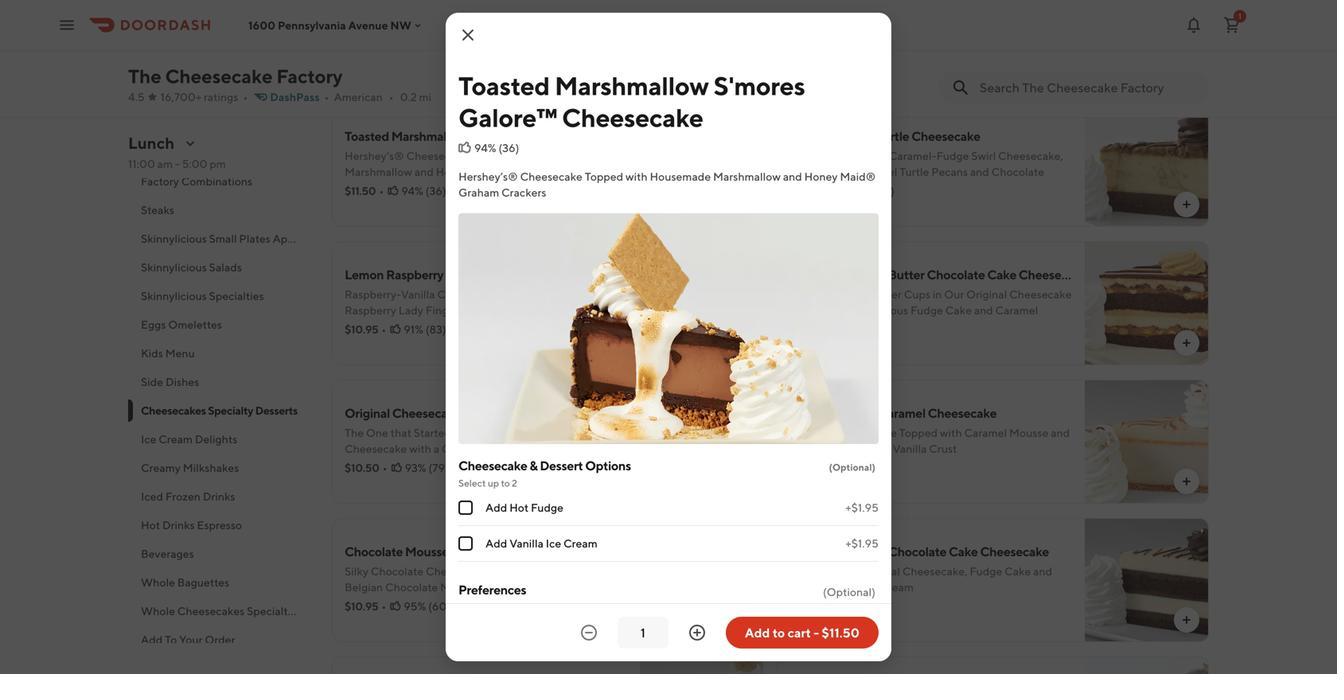 Task type: locate. For each thing, give the bounding box(es) containing it.
1 vertical spatial +$1.95
[[846, 537, 879, 550]]

1 horizontal spatial crust
[[929, 442, 957, 455]]

a down started
[[434, 442, 440, 455]]

0 vertical spatial (36)
[[499, 141, 519, 154]]

add item to cart image
[[736, 337, 748, 350], [1181, 337, 1193, 350], [736, 614, 748, 627], [1181, 614, 1193, 627]]

(57) right 96% at the right bottom
[[871, 600, 891, 613]]

cheesecake inside toasted marshmallow s'mores galore™ cheesecake
[[562, 103, 704, 133]]

$10.50 •
[[345, 461, 387, 475]]

drinks down creamy milkshakes button
[[203, 490, 235, 503]]

turtle
[[877, 129, 910, 144], [900, 165, 930, 178]]

topping
[[381, 458, 422, 471]]

30th anniversary chocolate cake cheesecake image
[[1085, 518, 1209, 643]]

1 horizontal spatial our
[[837, 565, 858, 578]]

cheesecake, inside the lemon raspberry cream cheesecake raspberry-vanilla cake, creamy lemon cheesecake, raspberry lady fingers and lemon mousse
[[548, 288, 613, 301]]

cake
[[988, 267, 1017, 282], [946, 304, 972, 317], [949, 544, 978, 559], [1005, 565, 1031, 578]]

crust up &
[[527, 442, 555, 455]]

+$1.95
[[846, 501, 879, 514], [846, 537, 879, 550]]

add
[[486, 501, 507, 514], [486, 537, 507, 550], [745, 625, 770, 641], [141, 633, 163, 646]]

and inside dulce de leche caramel cheesecake caramel cheesecake topped with caramel mousse and almond brickle on a vanilla crust
[[1051, 426, 1070, 439]]

graham inside original cheesecake the one that started it all! our famous creamy cheesecake with a graham cracker crust and sour cream topping
[[442, 442, 483, 455]]

whole inside "button"
[[141, 605, 175, 618]]

a left layer
[[556, 565, 561, 578]]

0 vertical spatial toasted
[[459, 71, 550, 101]]

dulce
[[790, 406, 823, 421]]

2 $10.95 • from the top
[[345, 600, 386, 613]]

hot down "iced"
[[141, 519, 160, 532]]

(optional) inside cheesecake & dessert options group
[[829, 462, 876, 473]]

1 horizontal spatial toasted
[[459, 71, 550, 101]]

toasted marshmallow s'mores galore™ cheesecake image
[[640, 103, 764, 227]]

+$1.95 up truffle
[[846, 537, 879, 550]]

(57)
[[426, 46, 446, 59], [871, 600, 891, 613]]

crust right on
[[929, 442, 957, 455]]

0 horizontal spatial 94% (36)
[[401, 184, 446, 197]]

2 add item to cart image from the top
[[1181, 198, 1193, 211]]

1 vertical spatial housemade
[[650, 170, 711, 183]]

0 horizontal spatial 95%
[[404, 600, 426, 613]]

1 horizontal spatial honey
[[805, 170, 838, 183]]

menu
[[165, 347, 195, 360]]

cake, up 89% (57)
[[429, 11, 458, 24]]

2 $10.95 from the top
[[345, 600, 378, 613]]

1 vertical spatial our
[[483, 426, 503, 439]]

turtle down caramel-
[[900, 165, 930, 178]]

2 horizontal spatial original
[[967, 288, 1007, 301]]

lemon meringue cheesecake image
[[1085, 0, 1209, 88]]

0 horizontal spatial hot
[[141, 519, 160, 532]]

crust inside original cheesecake the one that started it all! our famous creamy cheesecake with a graham cracker crust and sour cream topping
[[527, 442, 555, 455]]

lemon cream cheesecake topped with layers of lemon mousse and meringue
[[790, 11, 1039, 40]]

0 horizontal spatial 94%
[[401, 184, 423, 197]]

crust inside dulce de leche caramel cheesecake caramel cheesecake topped with caramel mousse and almond brickle on a vanilla crust
[[929, 442, 957, 455]]

that
[[391, 426, 412, 439]]

add down up
[[486, 501, 507, 514]]

1 vertical spatial 94% (36)
[[401, 184, 446, 197]]

(57) for 89% (57)
[[426, 46, 446, 59]]

topped inside caramel pecan turtle cheesecake pecan brownie and caramel-fudge swirl cheesecake, topped with caramel turtle pecans and chocolate
[[790, 165, 828, 178]]

cheesecake & dessert options group
[[459, 457, 879, 562]]

cake,
[[429, 11, 458, 24], [437, 288, 467, 301]]

our
[[944, 288, 964, 301], [483, 426, 503, 439], [837, 565, 858, 578]]

cheesecake inside cheesecake & dessert options select up to 2
[[459, 458, 528, 473]]

whole up to at bottom left
[[141, 605, 175, 618]]

baguettes
[[177, 576, 229, 589]]

original inside original cheesecake the one that started it all! our famous creamy cheesecake with a graham cracker crust and sour cream topping
[[345, 406, 390, 421]]

3 add item to cart image from the top
[[1181, 475, 1193, 488]]

add for add to cart - $11.50
[[745, 625, 770, 641]]

peanut up "97%"
[[831, 288, 867, 301]]

+$1.95 for add vanilla ice cream
[[846, 537, 879, 550]]

fudge inside caramel pecan turtle cheesecake pecan brownie and caramel-fudge swirl cheesecake, topped with caramel turtle pecans and chocolate
[[937, 149, 969, 162]]

skinnylicious down steaks
[[141, 232, 207, 245]]

11:00
[[128, 157, 155, 170]]

1 vertical spatial s'mores
[[469, 129, 513, 144]]

1 vertical spatial peanut
[[831, 288, 867, 301]]

to
[[165, 633, 177, 646]]

1 horizontal spatial drinks
[[203, 490, 235, 503]]

(optional) down brickle
[[829, 462, 876, 473]]

factory down am
[[141, 175, 179, 188]]

specialty down the side dishes button
[[208, 404, 253, 417]]

1 vertical spatial 95%
[[404, 600, 426, 613]]

cheesecake,
[[460, 11, 525, 24], [999, 149, 1064, 162], [548, 288, 613, 301], [903, 565, 968, 578]]

3 skinnylicious from the top
[[141, 289, 207, 303]]

with inside chocolate mousse cheesecake silky chocolate cheesecake topped with a layer of belgian chocolate mousse
[[531, 565, 553, 578]]

skinnylicious specialties button
[[128, 282, 313, 311]]

peanut up delicious
[[846, 267, 886, 282]]

layers inside layers of vanilla cake, cheesecake, strawberry, chocolate and vanilla mousse with cream cheese frosting
[[345, 11, 378, 24]]

chocolate inside layers of vanilla cake, cheesecake, strawberry, chocolate and vanilla mousse with cream cheese frosting
[[345, 27, 398, 40]]

1 horizontal spatial 95%
[[849, 184, 871, 197]]

0 horizontal spatial creamy
[[141, 461, 181, 475]]

0 vertical spatial add item to cart image
[[1181, 60, 1193, 72]]

0 horizontal spatial maid®
[[472, 165, 507, 178]]

hershey's® inside hershey's® cheesecake topped with housemade marshmallow and honey maid® graham crackers
[[459, 170, 518, 183]]

factory
[[276, 65, 343, 88], [141, 175, 179, 188]]

cheesecake inside caramel pecan turtle cheesecake pecan brownie and caramel-fudge swirl cheesecake, topped with caramel turtle pecans and chocolate
[[912, 129, 981, 144]]

one
[[366, 426, 388, 439]]

cheesecake & dessert options select up to 2
[[459, 458, 631, 489]]

layer
[[564, 565, 592, 578]]

94% inside toasted marshmallow s'mores galore™ cheesecake dialog
[[475, 141, 496, 154]]

original right in
[[967, 288, 1007, 301]]

hot inside button
[[141, 519, 160, 532]]

the up 4.5
[[128, 65, 161, 88]]

0 horizontal spatial crust
[[527, 442, 555, 455]]

1 vertical spatial hershey's®
[[459, 170, 518, 183]]

cheesecakes down side dishes
[[141, 404, 206, 417]]

reese's
[[790, 288, 828, 301]]

2 horizontal spatial a
[[885, 442, 891, 455]]

0 vertical spatial 94% (36)
[[475, 141, 519, 154]]

0 vertical spatial butter
[[889, 267, 925, 282]]

0 vertical spatial (57)
[[426, 46, 446, 59]]

cake, inside the lemon raspberry cream cheesecake raspberry-vanilla cake, creamy lemon cheesecake, raspberry lady fingers and lemon mousse
[[437, 288, 467, 301]]

0 vertical spatial factory
[[276, 65, 343, 88]]

galore™ inside toasted marshmallow s'mores galore™ cheesecake hershey's® cheesecake topped with housemade marshmallow and honey maid® graham crackers
[[515, 129, 564, 144]]

famous
[[505, 426, 545, 439]]

0 vertical spatial the
[[128, 65, 161, 88]]

cream inside original cheesecake the one that started it all! our famous creamy cheesecake with a graham cracker crust and sour cream topping
[[345, 458, 379, 471]]

toasted inside toasted marshmallow s'mores galore™ cheesecake
[[459, 71, 550, 101]]

add down add hot fudge
[[486, 537, 507, 550]]

0 vertical spatial crackers
[[553, 165, 598, 178]]

the inside original cheesecake the one that started it all! our famous creamy cheesecake with a graham cracker crust and sour cream topping
[[345, 426, 364, 439]]

open menu image
[[57, 16, 76, 35]]

2 whole from the top
[[141, 605, 175, 618]]

original up truffle
[[860, 565, 900, 578]]

hot drinks espresso
[[141, 519, 242, 532]]

1 $10.95 • from the top
[[345, 323, 386, 336]]

1 items, open order cart image
[[1223, 16, 1242, 35]]

eggs omelettes button
[[128, 311, 313, 339]]

$10.95 • for lemon
[[345, 323, 386, 336]]

1 vertical spatial hot
[[141, 519, 160, 532]]

+$1.95 down 91% (34)
[[846, 501, 879, 514]]

+$1.95 for add hot fudge
[[846, 501, 879, 514]]

0 horizontal spatial a
[[434, 442, 440, 455]]

toasted down american
[[345, 129, 389, 144]]

1 vertical spatial drinks
[[162, 519, 195, 532]]

cheese
[[560, 27, 598, 40]]

maid® inside hershey's® cheesecake topped with housemade marshmallow and honey maid® graham crackers
[[840, 170, 876, 183]]

1 vertical spatial $10.95 •
[[345, 600, 386, 613]]

0 vertical spatial $10.95
[[345, 323, 378, 336]]

butter up cups
[[889, 267, 925, 282]]

0 vertical spatial +$1.95
[[846, 501, 879, 514]]

add inside add to your order button
[[141, 633, 163, 646]]

layers of vanilla cake, cheesecake, strawberry, chocolate and vanilla mousse with cream cheese frosting
[[345, 11, 598, 56]]

cheesecakes down baguettes
[[177, 605, 245, 618]]

1 vertical spatial (36)
[[426, 184, 446, 197]]

skinnylicious inside skinnylicious small plates appetizers button
[[141, 232, 207, 245]]

0 vertical spatial original
[[967, 288, 1007, 301]]

(optional) up 96% at the right bottom
[[823, 586, 876, 599]]

creamy inside original cheesecake the one that started it all! our famous creamy cheesecake with a graham cracker crust and sour cream topping
[[547, 426, 587, 439]]

cheesecake, inside caramel pecan turtle cheesecake pecan brownie and caramel-fudge swirl cheesecake, topped with caramel turtle pecans and chocolate
[[999, 149, 1064, 162]]

milkshakes
[[183, 461, 239, 475]]

(57) right 89%
[[426, 46, 446, 59]]

1 horizontal spatial original
[[860, 565, 900, 578]]

$11.50 •
[[345, 46, 384, 59], [345, 184, 384, 197], [790, 323, 829, 336], [790, 600, 829, 613]]

2 vertical spatial our
[[837, 565, 858, 578]]

0 horizontal spatial s'mores
[[469, 129, 513, 144]]

honey inside toasted marshmallow s'mores galore™ cheesecake hershey's® cheesecake topped with housemade marshmallow and honey maid® graham crackers
[[436, 165, 469, 178]]

0 vertical spatial skinnylicious
[[141, 232, 207, 245]]

chocolate up in
[[927, 267, 985, 282]]

2 vertical spatial original
[[860, 565, 900, 578]]

and inside toasted marshmallow s'mores galore™ cheesecake hershey's® cheesecake topped with housemade marshmallow and honey maid® graham crackers
[[415, 165, 434, 178]]

cakes
[[296, 605, 327, 618]]

turtle up caramel-
[[877, 129, 910, 144]]

whole down beverages at the bottom left of page
[[141, 576, 175, 589]]

1 horizontal spatial -
[[814, 625, 819, 641]]

1 skinnylicious from the top
[[141, 232, 207, 245]]

to
[[501, 478, 510, 489], [773, 625, 785, 641]]

$10.95 down raspberry-
[[345, 323, 378, 336]]

truffle
[[845, 581, 878, 594]]

skinnylicious for skinnylicious small plates appetizers
[[141, 232, 207, 245]]

0 vertical spatial $10.95 •
[[345, 323, 386, 336]]

$11.50 for reese's®
[[790, 323, 821, 336]]

11:00 am - 5:00 pm
[[128, 157, 226, 170]]

with inside layers of vanilla cake, cheesecake, strawberry, chocolate and vanilla mousse with cream cheese frosting
[[499, 27, 521, 40]]

caramel-
[[889, 149, 937, 162]]

1 horizontal spatial ice
[[546, 537, 561, 550]]

mousse inside layers of vanilla cake, cheesecake, strawberry, chocolate and vanilla mousse with cream cheese frosting
[[457, 27, 497, 40]]

1 vertical spatial raspberry
[[345, 304, 396, 317]]

specialty left cakes
[[247, 605, 294, 618]]

a right on
[[885, 442, 891, 455]]

leche
[[842, 406, 876, 421]]

1 vertical spatial whole
[[141, 605, 175, 618]]

the left one
[[345, 426, 364, 439]]

0 vertical spatial whole
[[141, 576, 175, 589]]

1 horizontal spatial hot
[[510, 501, 529, 514]]

skinnylicious up skinnylicious specialties
[[141, 261, 207, 274]]

toasted marshmallow s'mores galore™ cheesecake
[[459, 71, 805, 133]]

original up one
[[345, 406, 390, 421]]

1 vertical spatial crackers
[[502, 186, 547, 199]]

ice inside cheesecake & dessert options group
[[546, 537, 561, 550]]

add to cart - $11.50
[[745, 625, 860, 641]]

raspberry
[[386, 267, 444, 282], [345, 304, 396, 317]]

layers inside 30th anniversary chocolate cake cheesecake layers of our original cheesecake, fudge cake and chocolate truffle cream
[[790, 565, 823, 578]]

1600
[[248, 19, 276, 32]]

honey
[[436, 165, 469, 178], [805, 170, 838, 183]]

s'mores
[[714, 71, 805, 101], [469, 129, 513, 144]]

graham inside toasted marshmallow s'mores galore™ cheesecake hershey's® cheesecake topped with housemade marshmallow and honey maid® graham crackers
[[510, 165, 551, 178]]

ice up creamy milkshakes
[[141, 433, 156, 446]]

cream inside ice cream delights button
[[159, 433, 193, 446]]

1 vertical spatial toasted
[[345, 129, 389, 144]]

1 horizontal spatial crackers
[[553, 165, 598, 178]]

creamy milkshakes
[[141, 461, 239, 475]]

1 vertical spatial original
[[345, 406, 390, 421]]

factory combinations button
[[128, 167, 313, 196]]

hershey's® inside toasted marshmallow s'mores galore™ cheesecake hershey's® cheesecake topped with housemade marshmallow and honey maid® graham crackers
[[345, 149, 404, 162]]

91% for 91% (34)
[[849, 461, 869, 475]]

up
[[488, 478, 499, 489]]

1 crust from the left
[[527, 442, 555, 455]]

factory up dashpass • on the left of the page
[[276, 65, 343, 88]]

chocolate down swirl
[[992, 165, 1045, 178]]

94% (36) inside toasted marshmallow s'mores galore™ cheesecake dialog
[[475, 141, 519, 154]]

avenue
[[348, 19, 388, 32]]

0 vertical spatial 95%
[[849, 184, 871, 197]]

$11.50 • for toasted
[[345, 184, 384, 197]]

1 vertical spatial cheesecakes
[[177, 605, 245, 618]]

ice inside button
[[141, 433, 156, 446]]

galore™ inside toasted marshmallow s'mores galore™ cheesecake
[[459, 103, 557, 133]]

of inside layers of vanilla cake, cheesecake, strawberry, chocolate and vanilla mousse with cream cheese frosting
[[380, 11, 390, 24]]

1 vertical spatial to
[[773, 625, 785, 641]]

1 vertical spatial turtle
[[900, 165, 930, 178]]

0 vertical spatial cake,
[[429, 11, 458, 24]]

cracker
[[485, 442, 525, 455]]

mousse inside the lemon raspberry cream cheesecake raspberry-vanilla cake, creamy lemon cheesecake, raspberry lady fingers and lemon mousse
[[524, 304, 564, 317]]

original inside 30th anniversary chocolate cake cheesecake layers of our original cheesecake, fudge cake and chocolate truffle cream
[[860, 565, 900, 578]]

0 vertical spatial drinks
[[203, 490, 235, 503]]

1 horizontal spatial 94%
[[475, 141, 496, 154]]

2 skinnylicious from the top
[[141, 261, 207, 274]]

chocolate up 95% (60)
[[385, 581, 438, 594]]

add left cart
[[745, 625, 770, 641]]

drinks down frozen
[[162, 519, 195, 532]]

to left cart
[[773, 625, 785, 641]]

0 vertical spatial 94%
[[475, 141, 496, 154]]

chocolate mousse cheesecake silky chocolate cheesecake topped with a layer of belgian chocolate mousse
[[345, 544, 604, 594]]

caramel pecan turtle cheesecake pecan brownie and caramel-fudge swirl cheesecake, topped with caramel turtle pecans and chocolate
[[790, 129, 1064, 178]]

0 horizontal spatial (36)
[[426, 184, 446, 197]]

raspberry down raspberry-
[[345, 304, 396, 317]]

1 horizontal spatial (36)
[[499, 141, 519, 154]]

kids menu button
[[128, 339, 313, 368]]

91% down lady
[[404, 323, 424, 336]]

0 vertical spatial our
[[944, 288, 964, 301]]

s'mores for toasted marshmallow s'mores galore™ cheesecake hershey's® cheesecake topped with housemade marshmallow and honey maid® graham crackers
[[469, 129, 513, 144]]

skinnylicious inside skinnylicious specialties button
[[141, 289, 207, 303]]

2 horizontal spatial our
[[944, 288, 964, 301]]

pecans
[[932, 165, 968, 178]]

add item to cart image for caramel pecan turtle cheesecake
[[1181, 198, 1193, 211]]

-
[[175, 157, 180, 170], [814, 625, 819, 641]]

s'mores inside toasted marshmallow s'mores galore™ cheesecake
[[714, 71, 805, 101]]

1 $10.95 from the top
[[345, 323, 378, 336]]

chocolate up frosting at left
[[345, 27, 398, 40]]

and inside lemon cream cheesecake topped with layers of lemon mousse and meringue
[[869, 27, 888, 40]]

1 vertical spatial the
[[345, 426, 364, 439]]

95% left (60)
[[404, 600, 426, 613]]

91%
[[404, 323, 424, 336], [849, 461, 869, 475]]

$10.95 • for chocolate
[[345, 600, 386, 613]]

0 horizontal spatial the
[[128, 65, 161, 88]]

our right in
[[944, 288, 964, 301]]

95% left (48)
[[849, 184, 871, 197]]

add item to cart image
[[1181, 60, 1193, 72], [1181, 198, 1193, 211], [1181, 475, 1193, 488]]

fudge
[[937, 149, 969, 162], [911, 304, 943, 317], [531, 501, 564, 514], [970, 565, 1003, 578]]

s'mores for toasted marshmallow s'mores galore™ cheesecake
[[714, 71, 805, 101]]

0 horizontal spatial housemade
[[536, 149, 597, 162]]

to left the 2
[[501, 478, 510, 489]]

toasted down layers of vanilla cake, cheesecake, strawberry, chocolate and vanilla mousse with cream cheese frosting
[[459, 71, 550, 101]]

meringue
[[890, 27, 939, 40]]

your
[[179, 633, 203, 646]]

2 crust from the left
[[929, 442, 957, 455]]

0 horizontal spatial 91%
[[404, 323, 424, 336]]

1 horizontal spatial 91%
[[849, 461, 869, 475]]

0 horizontal spatial original
[[345, 406, 390, 421]]

in
[[933, 288, 942, 301]]

1 vertical spatial $10.95
[[345, 600, 378, 613]]

1 horizontal spatial hershey's®
[[459, 170, 518, 183]]

beverages button
[[128, 540, 313, 568]]

add left to at bottom left
[[141, 633, 163, 646]]

0 vertical spatial creamy
[[469, 288, 508, 301]]

reese's® peanut butter chocolate cake cheesecake image
[[1085, 241, 1209, 365]]

91% down brickle
[[849, 461, 869, 475]]

chocolate up belgian
[[371, 565, 424, 578]]

2 vertical spatial add item to cart image
[[1181, 475, 1193, 488]]

vanilla up lady
[[401, 288, 435, 301]]

95% for 95% (60)
[[404, 600, 426, 613]]

0 vertical spatial to
[[501, 478, 510, 489]]

1 vertical spatial pecan
[[790, 149, 821, 162]]

$10.95 • down belgian
[[345, 600, 386, 613]]

side dishes
[[141, 375, 199, 389]]

(48)
[[874, 184, 895, 197]]

cheesecakes specialty desserts
[[141, 404, 298, 417]]

skinnylicious inside skinnylicious salads button
[[141, 261, 207, 274]]

whole cheesecakes specialty cakes
[[141, 605, 327, 618]]

None checkbox
[[459, 537, 473, 551]]

0 vertical spatial housemade
[[536, 149, 597, 162]]

drinks inside button
[[203, 490, 235, 503]]

0 vertical spatial (optional)
[[829, 462, 876, 473]]

creamy
[[469, 288, 508, 301], [547, 426, 587, 439], [141, 461, 181, 475]]

with inside lemon cream cheesecake topped with layers of lemon mousse and meringue
[[969, 11, 991, 24]]

1
[[1239, 12, 1242, 21]]

1 vertical spatial add item to cart image
[[1181, 198, 1193, 211]]

vanilla right on
[[893, 442, 927, 455]]

whole inside button
[[141, 576, 175, 589]]

- right cart
[[814, 625, 819, 641]]

0 horizontal spatial to
[[501, 478, 510, 489]]

butter
[[889, 267, 925, 282], [869, 288, 902, 301]]

cheesecake, inside layers of vanilla cake, cheesecake, strawberry, chocolate and vanilla mousse with cream cheese frosting
[[460, 11, 525, 24]]

vanilla inside dulce de leche caramel cheesecake caramel cheesecake topped with caramel mousse and almond brickle on a vanilla crust
[[893, 442, 927, 455]]

s'mores inside toasted marshmallow s'mores galore™ cheesecake hershey's® cheesecake topped with housemade marshmallow and honey maid® graham crackers
[[469, 129, 513, 144]]

toasted inside toasted marshmallow s'mores galore™ cheesecake hershey's® cheesecake topped with housemade marshmallow and honey maid® graham crackers
[[345, 129, 389, 144]]

topped inside hershey's® cheesecake topped with housemade marshmallow and honey maid® graham crackers
[[585, 170, 624, 183]]

1 vertical spatial ice
[[546, 537, 561, 550]]

and inside layers of vanilla cake, cheesecake, strawberry, chocolate and vanilla mousse with cream cheese frosting
[[400, 27, 419, 40]]

hot
[[510, 501, 529, 514], [141, 519, 160, 532]]

1 horizontal spatial (57)
[[871, 600, 891, 613]]

97% (91)
[[846, 323, 888, 336]]

original
[[967, 288, 1007, 301], [345, 406, 390, 421], [860, 565, 900, 578]]

layers inside lemon cream cheesecake topped with layers of lemon mousse and meringue
[[993, 11, 1026, 24]]

0 vertical spatial pecan
[[839, 129, 874, 144]]

raspberry up lady
[[386, 267, 444, 282]]

with inside caramel pecan turtle cheesecake pecan brownie and caramel-fudge swirl cheesecake, topped with caramel turtle pecans and chocolate
[[831, 165, 853, 178]]

&
[[530, 458, 538, 473]]

cake, up fingers
[[437, 288, 467, 301]]

1 add item to cart image from the top
[[1181, 60, 1193, 72]]

None checkbox
[[459, 501, 473, 515]]

started
[[414, 426, 451, 439]]

vanilla down add hot fudge
[[510, 537, 544, 550]]

2 +$1.95 from the top
[[846, 537, 879, 550]]

brownie
[[824, 149, 866, 162]]

galore™ for toasted marshmallow s'mores galore™ cheesecake
[[459, 103, 557, 133]]

0 vertical spatial graham
[[510, 165, 551, 178]]

small
[[209, 232, 237, 245]]

add inside "add to cart - $11.50" button
[[745, 625, 770, 641]]

preferences
[[459, 582, 526, 598]]

fudge inside cheesecake & dessert options group
[[531, 501, 564, 514]]

am
[[157, 157, 173, 170]]

$10.95 • down raspberry-
[[345, 323, 386, 336]]

pecan up brownie
[[839, 129, 874, 144]]

1 horizontal spatial maid®
[[840, 170, 876, 183]]

butter up delicious
[[869, 288, 902, 301]]

caramel
[[790, 129, 837, 144], [855, 165, 898, 178], [996, 304, 1039, 317], [879, 406, 926, 421], [790, 426, 833, 439], [965, 426, 1007, 439]]

cheesecakes inside "button"
[[177, 605, 245, 618]]

our up cracker
[[483, 426, 503, 439]]

ice down add hot fudge
[[546, 537, 561, 550]]

skinnylicious up eggs omelettes
[[141, 289, 207, 303]]

add item to cart image for chocolate mousse cheesecake
[[736, 614, 748, 627]]

honey inside hershey's® cheesecake topped with housemade marshmallow and honey maid® graham crackers
[[805, 170, 838, 183]]

pecan left brownie
[[790, 149, 821, 162]]

skinnylicious for skinnylicious salads
[[141, 261, 207, 274]]

1 vertical spatial specialty
[[247, 605, 294, 618]]

$10.95 down belgian
[[345, 600, 378, 613]]

0 horizontal spatial factory
[[141, 175, 179, 188]]

reese's®
[[790, 267, 843, 282]]

chocolate right the anniversary in the right of the page
[[889, 544, 947, 559]]

$11.50 for toasted
[[345, 184, 376, 197]]

0 vertical spatial -
[[175, 157, 180, 170]]

cheesecake, inside 30th anniversary chocolate cake cheesecake layers of our original cheesecake, fudge cake and chocolate truffle cream
[[903, 565, 968, 578]]

1 whole from the top
[[141, 576, 175, 589]]

a inside dulce de leche caramel cheesecake caramel cheesecake topped with caramel mousse and almond brickle on a vanilla crust
[[885, 442, 891, 455]]

our down the anniversary in the right of the page
[[837, 565, 858, 578]]

1 vertical spatial graham
[[459, 186, 499, 199]]

tiramisu cheesecake image
[[1085, 657, 1209, 674]]

0 vertical spatial hot
[[510, 501, 529, 514]]

- right am
[[175, 157, 180, 170]]

hot down the 2
[[510, 501, 529, 514]]

decrease quantity by 1 image
[[580, 623, 599, 643]]

cheesecake inside hershey's® cheesecake topped with housemade marshmallow and honey maid® graham crackers
[[520, 170, 583, 183]]

with inside toasted marshmallow s'mores galore™ cheesecake hershey's® cheesecake topped with housemade marshmallow and honey maid® graham crackers
[[512, 149, 534, 162]]

1 +$1.95 from the top
[[846, 501, 879, 514]]

toasted for toasted marshmallow s'mores galore™ cheesecake
[[459, 71, 550, 101]]

0 horizontal spatial crackers
[[502, 186, 547, 199]]

lunch
[[128, 134, 175, 152]]



Task type: vqa. For each thing, say whether or not it's contained in the screenshot.
$11.50 • associated with 30th
yes



Task type: describe. For each thing, give the bounding box(es) containing it.
cheesecake inside 30th anniversary chocolate cake cheesecake layers of our original cheesecake, fudge cake and chocolate truffle cream
[[980, 544, 1049, 559]]

topped inside dulce de leche caramel cheesecake caramel cheesecake topped with caramel mousse and almond brickle on a vanilla crust
[[899, 426, 938, 439]]

lemon raspberry cream cheesecake image
[[640, 241, 764, 365]]

1 button
[[1217, 9, 1248, 41]]

fudge inside 30th anniversary chocolate cake cheesecake layers of our original cheesecake, fudge cake and chocolate truffle cream
[[970, 565, 1003, 578]]

ratings
[[204, 90, 238, 104]]

of inside 30th anniversary chocolate cake cheesecake layers of our original cheesecake, fudge cake and chocolate truffle cream
[[825, 565, 835, 578]]

layers inside 'reese's® peanut butter chocolate cake cheesecake reese's peanut butter cups in our original cheesecake with layers of delicious fudge cake and caramel'
[[814, 304, 847, 317]]

fingers
[[426, 304, 463, 317]]

0 vertical spatial cheesecakes
[[141, 404, 206, 417]]

add to cart - $11.50 button
[[726, 617, 879, 649]]

cream inside 30th anniversary chocolate cake cheesecake layers of our original cheesecake, fudge cake and chocolate truffle cream
[[880, 581, 914, 594]]

89% (57)
[[401, 46, 446, 59]]

add item to cart image for dulce de leche caramel cheesecake
[[1181, 475, 1193, 488]]

crackers inside toasted marshmallow s'mores galore™ cheesecake hershey's® cheesecake topped with housemade marshmallow and honey maid® graham crackers
[[553, 165, 598, 178]]

96% (57)
[[846, 600, 891, 613]]

chocolate down 30th
[[790, 581, 843, 594]]

skinnylicious small plates appetizers button
[[128, 225, 328, 253]]

creamy inside creamy milkshakes button
[[141, 461, 181, 475]]

(36) inside toasted marshmallow s'mores galore™ cheesecake dialog
[[499, 141, 519, 154]]

95% for 95% (48)
[[849, 184, 871, 197]]

our inside original cheesecake the one that started it all! our famous creamy cheesecake with a graham cracker crust and sour cream topping
[[483, 426, 503, 439]]

(57) for 96% (57)
[[871, 600, 891, 613]]

pm
[[210, 157, 226, 170]]

89%
[[401, 46, 423, 59]]

ice cream delights button
[[128, 425, 313, 454]]

0 vertical spatial peanut
[[846, 267, 886, 282]]

dishes
[[166, 375, 199, 389]]

with inside dulce de leche caramel cheesecake caramel cheesecake topped with caramel mousse and almond brickle on a vanilla crust
[[940, 426, 962, 439]]

add item to cart image for 30th anniversary chocolate cake cheesecake
[[1181, 614, 1193, 627]]

dulce de leche caramel cheesecake image
[[1085, 380, 1209, 504]]

topped inside chocolate mousse cheesecake silky chocolate cheesecake topped with a layer of belgian chocolate mousse
[[490, 565, 529, 578]]

$10.95 for lemon
[[345, 323, 378, 336]]

caramel inside 'reese's® peanut butter chocolate cake cheesecake reese's peanut butter cups in our original cheesecake with layers of delicious fudge cake and caramel'
[[996, 304, 1039, 317]]

91% (34)
[[849, 461, 892, 475]]

skinnylicious specialties
[[141, 289, 264, 303]]

brickle
[[832, 442, 868, 455]]

and inside original cheesecake the one that started it all! our famous creamy cheesecake with a graham cracker crust and sour cream topping
[[557, 442, 576, 455]]

16,700+
[[160, 90, 202, 104]]

hot inside cheesecake & dessert options group
[[510, 501, 529, 514]]

drinks inside button
[[162, 519, 195, 532]]

graham for cheesecake
[[442, 442, 483, 455]]

a inside chocolate mousse cheesecake silky chocolate cheesecake topped with a layer of belgian chocolate mousse
[[556, 565, 561, 578]]

add item to cart image for lemon raspberry cream cheesecake
[[736, 337, 748, 350]]

side dishes button
[[128, 368, 313, 396]]

graham for marshmallow
[[510, 165, 551, 178]]

- inside "add to cart - $11.50" button
[[814, 625, 819, 641]]

delights
[[195, 433, 237, 446]]

$10.95 for chocolate
[[345, 600, 378, 613]]

0.2
[[400, 90, 417, 104]]

(91)
[[870, 323, 888, 336]]

2
[[512, 478, 517, 489]]

vanilla up 89% (57)
[[421, 27, 455, 40]]

a inside original cheesecake the one that started it all! our famous creamy cheesecake with a graham cracker crust and sour cream topping
[[434, 442, 440, 455]]

original cheesecake image
[[640, 380, 764, 504]]

cheesecake inside the lemon raspberry cream cheesecake raspberry-vanilla cake, creamy lemon cheesecake, raspberry lady fingers and lemon mousse
[[486, 267, 555, 282]]

cups
[[904, 288, 931, 301]]

mousse inside dulce de leche caramel cheesecake caramel cheesecake topped with caramel mousse and almond brickle on a vanilla crust
[[1010, 426, 1049, 439]]

0 vertical spatial turtle
[[877, 129, 910, 144]]

desserts
[[255, 404, 298, 417]]

add item to cart image for reese's® peanut butter chocolate cake cheesecake
[[1181, 337, 1193, 350]]

of inside 'reese's® peanut butter chocolate cake cheesecake reese's peanut butter cups in our original cheesecake with layers of delicious fudge cake and caramel'
[[849, 304, 860, 317]]

it
[[454, 426, 461, 439]]

creamy inside the lemon raspberry cream cheesecake raspberry-vanilla cake, creamy lemon cheesecake, raspberry lady fingers and lemon mousse
[[469, 288, 508, 301]]

cheesecake inside lemon cream cheesecake topped with layers of lemon mousse and meringue
[[864, 11, 926, 24]]

of inside lemon cream cheesecake topped with layers of lemon mousse and meringue
[[1028, 11, 1039, 24]]

add for add hot fudge
[[486, 501, 507, 514]]

chocolate inside caramel pecan turtle cheesecake pecan brownie and caramel-fudge swirl cheesecake, topped with caramel turtle pecans and chocolate
[[992, 165, 1045, 178]]

vanilla up 89%
[[392, 11, 427, 24]]

1600 pennsylvania avenue nw
[[248, 19, 411, 32]]

toasted for toasted marshmallow s'mores galore™ cheesecake hershey's® cheesecake topped with housemade marshmallow and honey maid® graham crackers
[[345, 129, 389, 144]]

almond
[[790, 442, 830, 455]]

specialties
[[209, 289, 264, 303]]

topped inside toasted marshmallow s'mores galore™ cheesecake hershey's® cheesecake topped with housemade marshmallow and honey maid® graham crackers
[[471, 149, 510, 162]]

topped inside lemon cream cheesecake topped with layers of lemon mousse and meringue
[[928, 11, 967, 24]]

$11.50 for 30th
[[790, 600, 821, 613]]

to inside cheesecake & dessert options select up to 2
[[501, 478, 510, 489]]

de
[[825, 406, 839, 421]]

whole for whole cheesecakes specialty cakes
[[141, 605, 175, 618]]

4.5
[[128, 90, 145, 104]]

96%
[[846, 600, 868, 613]]

kids menu
[[141, 347, 195, 360]]

crackers inside hershey's® cheesecake topped with housemade marshmallow and honey maid® graham crackers
[[502, 186, 547, 199]]

whole baguettes button
[[128, 568, 313, 597]]

nw
[[390, 19, 411, 32]]

marshmallow inside hershey's® cheesecake topped with housemade marshmallow and honey maid® graham crackers
[[713, 170, 781, 183]]

95% (60)
[[404, 600, 451, 613]]

fudge inside 'reese's® peanut butter chocolate cake cheesecake reese's peanut butter cups in our original cheesecake with layers of delicious fudge cake and caramel'
[[911, 304, 943, 317]]

5:00
[[182, 157, 207, 170]]

dulce de leche caramel cheesecake caramel cheesecake topped with caramel mousse and almond brickle on a vanilla crust
[[790, 406, 1070, 455]]

skinnylicious salads
[[141, 261, 242, 274]]

and inside the lemon raspberry cream cheesecake raspberry-vanilla cake, creamy lemon cheesecake, raspberry lady fingers and lemon mousse
[[466, 304, 485, 317]]

cream inside cheesecake & dessert options group
[[564, 537, 598, 550]]

lemon raspberry cream cheesecake raspberry-vanilla cake, creamy lemon cheesecake, raspberry lady fingers and lemon mousse
[[345, 267, 613, 317]]

add for add to your order
[[141, 633, 163, 646]]

omelettes
[[168, 318, 222, 331]]

and inside hershey's® cheesecake topped with housemade marshmallow and honey maid® graham crackers
[[783, 170, 802, 183]]

add for add vanilla ice cream
[[486, 537, 507, 550]]

1 vertical spatial butter
[[869, 288, 902, 301]]

order
[[205, 633, 235, 646]]

whole cheesecakes specialty cakes button
[[128, 597, 327, 626]]

skinnylicious for skinnylicious specialties
[[141, 289, 207, 303]]

sour
[[579, 442, 602, 455]]

steaks
[[141, 203, 174, 217]]

mousse inside lemon cream cheesecake topped with layers of lemon mousse and meringue
[[827, 27, 867, 40]]

fresh banana cream cheesecake image
[[640, 657, 764, 674]]

30th anniversary chocolate cake cheesecake layers of our original cheesecake, fudge cake and chocolate truffle cream
[[790, 544, 1053, 594]]

cream inside layers of vanilla cake, cheesecake, strawberry, chocolate and vanilla mousse with cream cheese frosting
[[523, 27, 557, 40]]

specialty inside "button"
[[247, 605, 294, 618]]

toasted marshmallow s'mores galore™ cheesecake dialog
[[446, 13, 892, 662]]

with inside hershey's® cheesecake topped with housemade marshmallow and honey maid® graham crackers
[[626, 170, 648, 183]]

close toasted marshmallow s'mores galore™ cheesecake image
[[459, 25, 478, 45]]

(83)
[[426, 323, 446, 336]]

original inside 'reese's® peanut butter chocolate cake cheesecake reese's peanut butter cups in our original cheesecake with layers of delicious fudge cake and caramel'
[[967, 288, 1007, 301]]

add to your order
[[141, 633, 235, 646]]

1 horizontal spatial factory
[[276, 65, 343, 88]]

raspberry-
[[345, 288, 401, 301]]

91% for 91% (83)
[[404, 323, 424, 336]]

iced frozen drinks button
[[128, 482, 313, 511]]

belgian
[[345, 581, 383, 594]]

anniversary
[[820, 544, 886, 559]]

hot drinks espresso button
[[128, 511, 313, 540]]

and inside 30th anniversary chocolate cake cheesecake layers of our original cheesecake, fudge cake and chocolate truffle cream
[[1034, 565, 1053, 578]]

mi
[[419, 90, 432, 104]]

creamy milkshakes button
[[128, 454, 313, 482]]

frozen
[[165, 490, 201, 503]]

Current quantity is 1 number field
[[627, 624, 659, 642]]

housemade inside toasted marshmallow s'mores galore™ cheesecake hershey's® cheesecake topped with housemade marshmallow and honey maid® graham crackers
[[536, 149, 597, 162]]

side
[[141, 375, 163, 389]]

chocolate up silky
[[345, 544, 403, 559]]

vanilla inside the lemon raspberry cream cheesecake raspberry-vanilla cake, creamy lemon cheesecake, raspberry lady fingers and lemon mousse
[[401, 288, 435, 301]]

with inside 'reese's® peanut butter chocolate cake cheesecake reese's peanut butter cups in our original cheesecake with layers of delicious fudge cake and caramel'
[[790, 304, 812, 317]]

0 vertical spatial specialty
[[208, 404, 253, 417]]

cream inside lemon cream cheesecake topped with layers of lemon mousse and meringue
[[827, 11, 861, 24]]

95% (48)
[[849, 184, 895, 197]]

combinations
[[181, 175, 253, 188]]

none checkbox inside cheesecake & dessert options group
[[459, 501, 473, 515]]

plates
[[239, 232, 271, 245]]

espresso
[[197, 519, 242, 532]]

the cheesecake factory
[[128, 65, 343, 88]]

our inside 'reese's® peanut butter chocolate cake cheesecake reese's peanut butter cups in our original cheesecake with layers of delicious fudge cake and caramel'
[[944, 288, 964, 301]]

maid® inside toasted marshmallow s'mores galore™ cheesecake hershey's® cheesecake topped with housemade marshmallow and honey maid® graham crackers
[[472, 165, 507, 178]]

none checkbox inside cheesecake & dessert options group
[[459, 537, 473, 551]]

graham inside hershey's® cheesecake topped with housemade marshmallow and honey maid® graham crackers
[[459, 186, 499, 199]]

swirl
[[972, 149, 996, 162]]

$11.50 inside button
[[822, 625, 860, 641]]

(79)
[[429, 461, 449, 475]]

cart
[[788, 625, 811, 641]]

cream inside the lemon raspberry cream cheesecake raspberry-vanilla cake, creamy lemon cheesecake, raspberry lady fingers and lemon mousse
[[446, 267, 484, 282]]

cake, inside layers of vanilla cake, cheesecake, strawberry, chocolate and vanilla mousse with cream cheese frosting
[[429, 11, 458, 24]]

$11.50 • for 30th
[[790, 600, 829, 613]]

beverages
[[141, 547, 194, 560]]

american
[[334, 90, 383, 104]]

93%
[[405, 461, 426, 475]]

0 horizontal spatial pecan
[[790, 149, 821, 162]]

galore™ for toasted marshmallow s'mores galore™ cheesecake hershey's® cheesecake topped with housemade marshmallow and honey maid® graham crackers
[[515, 129, 564, 144]]

(60)
[[428, 600, 451, 613]]

all!
[[463, 426, 481, 439]]

options
[[585, 458, 631, 473]]

select
[[459, 478, 486, 489]]

increase quantity by 1 image
[[688, 623, 707, 643]]

Item Search search field
[[980, 79, 1197, 96]]

30th
[[790, 544, 818, 559]]

our inside 30th anniversary chocolate cake cheesecake layers of our original cheesecake, fudge cake and chocolate truffle cream
[[837, 565, 858, 578]]

ice cream delights
[[141, 433, 237, 446]]

1 vertical spatial (optional)
[[823, 586, 876, 599]]

kids
[[141, 347, 163, 360]]

whole baguettes
[[141, 576, 229, 589]]

to inside button
[[773, 625, 785, 641]]

marshmallow inside toasted marshmallow s'mores galore™ cheesecake
[[555, 71, 709, 101]]

1600 pennsylvania avenue nw button
[[248, 19, 424, 32]]

0 vertical spatial raspberry
[[386, 267, 444, 282]]

hershey's® cheesecake topped with housemade marshmallow and honey maid® graham crackers
[[459, 170, 876, 199]]

celebration cheesecake image
[[640, 0, 764, 88]]

housemade inside hershey's® cheesecake topped with housemade marshmallow and honey maid® graham crackers
[[650, 170, 711, 183]]

lady
[[399, 304, 423, 317]]

0 horizontal spatial -
[[175, 157, 180, 170]]

(34)
[[871, 461, 892, 475]]

steaks button
[[128, 196, 313, 225]]

dessert
[[540, 458, 583, 473]]

caramel pecan turtle cheesecake image
[[1085, 103, 1209, 227]]

$11.50 • for reese's®
[[790, 323, 829, 336]]

notification bell image
[[1185, 16, 1204, 35]]

of inside chocolate mousse cheesecake silky chocolate cheesecake topped with a layer of belgian chocolate mousse
[[594, 565, 604, 578]]

delicious
[[862, 304, 909, 317]]

chocolate mousse cheesecake image
[[640, 518, 764, 643]]

chocolate inside 'reese's® peanut butter chocolate cake cheesecake reese's peanut butter cups in our original cheesecake with layers of delicious fudge cake and caramel'
[[927, 267, 985, 282]]

whole for whole baguettes
[[141, 576, 175, 589]]

91% (83)
[[404, 323, 446, 336]]



